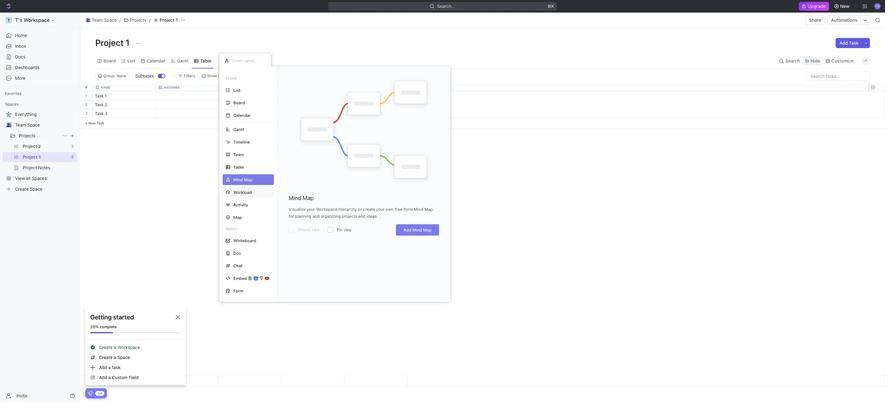 Task type: vqa. For each thing, say whether or not it's contained in the screenshot.
the bottommost 'To Do'
yes



Task type: locate. For each thing, give the bounding box(es) containing it.
visualize
[[289, 207, 306, 212]]

add down add a task
[[99, 375, 107, 381]]

0 horizontal spatial calendar
[[147, 58, 165, 63]]

1 vertical spatial task
[[95, 111, 104, 116]]

mind up visualize
[[289, 195, 301, 202]]

task down "task 3"
[[97, 121, 104, 125]]

calendar
[[147, 58, 165, 63], [234, 113, 251, 118]]

0 vertical spatial create
[[99, 345, 113, 351]]

a down add a task
[[108, 375, 111, 381]]

space
[[104, 17, 117, 23], [27, 122, 40, 128], [117, 355, 130, 361]]

do up timeline
[[228, 112, 234, 116]]

row group
[[80, 92, 93, 129], [93, 92, 408, 129], [870, 92, 885, 129], [870, 377, 885, 387]]

favorites
[[5, 91, 22, 96]]

0 vertical spatial to do cell
[[219, 100, 282, 109]]

0 horizontal spatial space
[[27, 122, 40, 128]]

1 horizontal spatial view
[[344, 228, 352, 233]]

table up show
[[200, 58, 211, 63]]

1 vertical spatial new
[[88, 121, 96, 125]]

for
[[289, 214, 294, 219]]

your up planning
[[307, 207, 315, 212]]

list down tasks
[[234, 88, 241, 93]]

1 vertical spatial calendar
[[234, 113, 251, 118]]

0 horizontal spatial project
[[95, 37, 124, 48]]

activity
[[234, 203, 248, 208]]

a for workspace
[[114, 345, 116, 351]]

workspace up create a space
[[117, 345, 140, 351]]

user group image inside sidebar navigation
[[6, 123, 11, 127]]

/
[[120, 17, 121, 23], [149, 17, 151, 23]]

1 horizontal spatial and
[[359, 214, 366, 219]]

1 horizontal spatial your
[[376, 207, 385, 212]]

0 horizontal spatial team
[[15, 122, 26, 128]]

1 to from the top
[[223, 103, 227, 107]]

1 vertical spatial board
[[234, 100, 245, 105]]

0 horizontal spatial table
[[200, 58, 211, 63]]

0 vertical spatial to do
[[223, 103, 234, 107]]

1 vertical spatial to do
[[223, 112, 234, 116]]

1 vertical spatial gantt
[[234, 127, 244, 132]]

add for add a custom field
[[99, 375, 107, 381]]

share
[[810, 17, 822, 23]]

tree inside sidebar navigation
[[3, 110, 77, 195]]

1 horizontal spatial team
[[92, 17, 103, 23]]

projects
[[130, 17, 147, 23], [19, 133, 36, 138]]

1 horizontal spatial calendar
[[234, 113, 251, 118]]

3
[[105, 111, 107, 116], [85, 111, 88, 116]]

do
[[228, 103, 234, 107], [228, 112, 234, 116]]

1 create from the top
[[99, 345, 113, 351]]

2 left ‎task 2
[[85, 103, 88, 107]]

inbox link
[[3, 41, 77, 51]]

3 down ‎task 2
[[105, 111, 107, 116]]

to for task 3
[[223, 112, 227, 116]]

new inside grid
[[88, 121, 96, 125]]

1 horizontal spatial 2
[[105, 102, 107, 107]]

home
[[15, 33, 27, 38]]

team
[[92, 17, 103, 23], [15, 122, 26, 128], [234, 152, 244, 157]]

show
[[207, 74, 217, 78]]

2 to do cell from the top
[[219, 109, 282, 118]]

add down form
[[404, 228, 412, 233]]

0 vertical spatial project
[[160, 17, 175, 23]]

0 horizontal spatial new
[[88, 121, 96, 125]]

task down ‎task 2
[[95, 111, 104, 116]]

1 horizontal spatial space
[[104, 17, 117, 23]]

0 vertical spatial mind
[[289, 195, 301, 202]]

gantt up timeline
[[234, 127, 244, 132]]

3 left "task 3"
[[85, 111, 88, 116]]

2
[[105, 102, 107, 107], [85, 103, 88, 107]]

view
[[312, 228, 320, 233], [344, 228, 352, 233]]

table down timeline
[[234, 165, 244, 170]]

0 vertical spatial projects link
[[122, 16, 148, 24]]

task for new task
[[97, 121, 104, 125]]

to do for task 3
[[223, 112, 234, 116]]

create up create a space
[[99, 345, 113, 351]]

2 ‎task from the top
[[95, 102, 104, 107]]

1 vertical spatial project
[[95, 37, 124, 48]]

set priority image
[[344, 92, 353, 101], [344, 101, 353, 110], [344, 110, 353, 119]]

2 create from the top
[[99, 355, 113, 361]]

gantt
[[177, 58, 189, 63], [234, 127, 244, 132]]

0 vertical spatial table
[[200, 58, 211, 63]]

gantt left the table "link"
[[177, 58, 189, 63]]

0 vertical spatial new
[[841, 3, 850, 9]]

0 horizontal spatial your
[[307, 207, 315, 212]]

to do
[[223, 103, 234, 107], [223, 112, 234, 116]]

2 vertical spatial mind
[[413, 228, 422, 233]]

or
[[358, 207, 362, 212]]

2 horizontal spatial team
[[234, 152, 244, 157]]

show closed
[[207, 74, 230, 78]]

grid
[[80, 84, 886, 387]]

gantt link
[[176, 56, 189, 65]]

press space to select this row. row containing task 3
[[93, 109, 408, 119]]

1 vertical spatial to do cell
[[219, 109, 282, 118]]

2 up "task 3"
[[105, 102, 107, 107]]

0 vertical spatial task
[[850, 40, 859, 46]]

1 vertical spatial projects link
[[19, 131, 60, 141]]

map
[[303, 195, 314, 202], [425, 207, 433, 212], [234, 215, 242, 220], [423, 228, 432, 233]]

create a workspace
[[99, 345, 140, 351]]

0 vertical spatial projects
[[130, 17, 147, 23]]

view right pin
[[344, 228, 352, 233]]

2 do from the top
[[228, 112, 234, 116]]

to do cell for task 3
[[219, 109, 282, 118]]

a up create a space
[[114, 345, 116, 351]]

0 vertical spatial to
[[223, 103, 227, 107]]

and down or
[[359, 214, 366, 219]]

calendar link
[[145, 56, 165, 65]]

0 vertical spatial workspace
[[316, 207, 338, 212]]

hide
[[811, 58, 821, 63]]

1 and from the left
[[313, 214, 320, 219]]

add left task
[[99, 365, 107, 371]]

a
[[114, 345, 116, 351], [114, 355, 116, 361], [108, 365, 111, 371], [108, 375, 111, 381]]

1 horizontal spatial table
[[234, 165, 244, 170]]

calendar up the subtasks button
[[147, 58, 165, 63]]

and
[[313, 214, 320, 219], [359, 214, 366, 219]]

your
[[307, 207, 315, 212], [376, 207, 385, 212]]

task up customize
[[850, 40, 859, 46]]

row group containing ‎task 1
[[93, 92, 408, 129]]

workspace up organizing on the bottom left of page
[[316, 207, 338, 212]]

1 vertical spatial user group image
[[6, 123, 11, 127]]

create
[[99, 345, 113, 351], [99, 355, 113, 361]]

calendar inside calendar link
[[147, 58, 165, 63]]

2 vertical spatial space
[[117, 355, 130, 361]]

search
[[786, 58, 800, 63]]

board
[[104, 58, 116, 63], [234, 100, 245, 105]]

1 vertical spatial create
[[99, 355, 113, 361]]

1 to do cell from the top
[[219, 100, 282, 109]]

1 to do from the top
[[223, 103, 234, 107]]

complete
[[100, 325, 117, 330]]

0 vertical spatial team space link
[[84, 16, 118, 24]]

workspace for your
[[316, 207, 338, 212]]

projects link
[[122, 16, 148, 24], [19, 131, 60, 141]]

0 horizontal spatial user group image
[[6, 123, 11, 127]]

2 vertical spatial task
[[97, 121, 104, 125]]

1 inside press space to select this row. row
[[105, 93, 107, 99]]

automations button
[[829, 15, 861, 25]]

list up the subtasks button
[[128, 58, 135, 63]]

workspace inside visualize your workspace hierarchy or create your own free-form mind map for planning and organizing projects and ideas.
[[316, 207, 338, 212]]

to for ‎task 2
[[223, 103, 227, 107]]

0 horizontal spatial team space
[[15, 122, 40, 128]]

add inside button
[[840, 40, 849, 46]]

press space to select this row. row containing 2
[[80, 100, 93, 109]]

Search tasks... text field
[[807, 71, 870, 81]]

1 vertical spatial workspace
[[117, 345, 140, 351]]

1 vertical spatial team
[[15, 122, 26, 128]]

create for create a workspace
[[99, 345, 113, 351]]

1 vertical spatial team space
[[15, 122, 40, 128]]

custom
[[112, 375, 128, 381]]

0 horizontal spatial view
[[312, 228, 320, 233]]

0 horizontal spatial 3
[[85, 111, 88, 116]]

1 vertical spatial projects
[[19, 133, 36, 138]]

chat
[[234, 264, 243, 269]]

board left list link
[[104, 58, 116, 63]]

set priority element
[[344, 92, 353, 101], [344, 101, 353, 110], [344, 110, 353, 119]]

2 for 1
[[85, 103, 88, 107]]

create up add a task
[[99, 355, 113, 361]]

project
[[160, 17, 175, 23], [95, 37, 124, 48]]

2 inside 1 2 3
[[85, 103, 88, 107]]

workspace
[[316, 207, 338, 212], [117, 345, 140, 351]]

team space
[[92, 17, 117, 23], [15, 122, 40, 128]]

and right planning
[[313, 214, 320, 219]]

embed
[[234, 276, 247, 281]]

0 vertical spatial project 1
[[160, 17, 178, 23]]

0 vertical spatial list
[[128, 58, 135, 63]]

0 vertical spatial team
[[92, 17, 103, 23]]

‎task for ‎task 2
[[95, 102, 104, 107]]

1 horizontal spatial 3
[[105, 111, 107, 116]]

‎task 1
[[95, 93, 107, 99]]

task
[[850, 40, 859, 46], [95, 111, 104, 116], [97, 121, 104, 125]]

1 horizontal spatial board
[[234, 100, 245, 105]]

press space to select this row. row containing ‎task 2
[[93, 100, 408, 110]]

add for add a task
[[99, 365, 107, 371]]

1 set priority image from the top
[[344, 92, 353, 101]]

a up task
[[114, 355, 116, 361]]

cell
[[156, 92, 219, 100], [219, 92, 282, 100], [282, 92, 345, 100], [156, 100, 219, 109], [282, 100, 345, 109], [156, 109, 219, 118], [282, 109, 345, 118]]

add up customize
[[840, 40, 849, 46]]

0 horizontal spatial gantt
[[177, 58, 189, 63]]

1 horizontal spatial new
[[841, 3, 850, 9]]

1 vertical spatial ‎task
[[95, 102, 104, 107]]

2 view from the left
[[344, 228, 352, 233]]

1 vertical spatial list
[[234, 88, 241, 93]]

1 horizontal spatial project 1
[[160, 17, 178, 23]]

‎task
[[95, 93, 104, 99], [95, 102, 104, 107]]

tree containing team space
[[3, 110, 77, 195]]

press space to select this row. row
[[80, 92, 93, 100], [93, 92, 408, 101], [80, 100, 93, 109], [93, 100, 408, 110], [80, 109, 93, 118], [93, 109, 408, 119], [93, 377, 408, 387]]

do down tasks
[[228, 103, 234, 107]]

1 do from the top
[[228, 103, 234, 107]]

task
[[112, 365, 121, 371]]

project 1
[[160, 17, 178, 23], [95, 37, 132, 48]]

your left own
[[376, 207, 385, 212]]

3 set priority element from the top
[[344, 110, 353, 119]]

1 vertical spatial space
[[27, 122, 40, 128]]

a for custom
[[108, 375, 111, 381]]

new for new
[[841, 3, 850, 9]]

1 vertical spatial table
[[234, 165, 244, 170]]

search button
[[778, 56, 802, 65]]

view right private
[[312, 228, 320, 233]]

do for task 3
[[228, 112, 234, 116]]

1 horizontal spatial workspace
[[316, 207, 338, 212]]

list
[[128, 58, 135, 63], [234, 88, 241, 93]]

1 horizontal spatial user group image
[[86, 19, 90, 22]]

view button
[[219, 54, 240, 68]]

new inside 'button'
[[841, 3, 850, 9]]

1 set priority element from the top
[[344, 92, 353, 101]]

1 vertical spatial mind
[[414, 207, 424, 212]]

mind right form
[[414, 207, 424, 212]]

mind
[[289, 195, 301, 202], [414, 207, 424, 212], [413, 228, 422, 233]]

favorites button
[[3, 90, 24, 98]]

add
[[840, 40, 849, 46], [404, 228, 412, 233], [99, 365, 107, 371], [99, 375, 107, 381]]

1 vertical spatial team space link
[[15, 120, 76, 130]]

1 2 3
[[85, 94, 88, 116]]

1 ‎task from the top
[[95, 93, 104, 99]]

user group image
[[86, 19, 90, 22], [6, 123, 11, 127]]

add task button
[[836, 38, 863, 48]]

2 set priority image from the top
[[344, 101, 353, 110]]

onboarding checklist button element
[[88, 392, 93, 397]]

a left task
[[108, 365, 111, 371]]

to
[[223, 103, 227, 107], [223, 112, 227, 116]]

new up automations
[[841, 3, 850, 9]]

0 vertical spatial space
[[104, 17, 117, 23]]

mind down form
[[413, 228, 422, 233]]

1 your from the left
[[307, 207, 315, 212]]

0 vertical spatial team space
[[92, 17, 117, 23]]

0 horizontal spatial project 1
[[95, 37, 132, 48]]

‎task up ‎task 2
[[95, 93, 104, 99]]

mind inside visualize your workspace hierarchy or create your own free-form mind map for planning and organizing projects and ideas.
[[414, 207, 424, 212]]

0 horizontal spatial projects
[[19, 133, 36, 138]]

calendar up timeline
[[234, 113, 251, 118]]

team space link
[[84, 16, 118, 24], [15, 120, 76, 130]]

0 horizontal spatial /
[[120, 17, 121, 23]]

0 vertical spatial calendar
[[147, 58, 165, 63]]

table
[[200, 58, 211, 63], [234, 165, 244, 170]]

inbox
[[15, 43, 26, 49]]

projects
[[342, 214, 357, 219]]

2 your from the left
[[376, 207, 385, 212]]

board link
[[102, 56, 116, 65]]

mind map
[[289, 195, 314, 202]]

0 horizontal spatial board
[[104, 58, 116, 63]]

row
[[93, 84, 408, 91]]

3 set priority image from the top
[[344, 110, 353, 119]]

1 vertical spatial do
[[228, 112, 234, 116]]

tree
[[3, 110, 77, 195]]

25%
[[90, 325, 99, 330]]

task inside button
[[850, 40, 859, 46]]

25% complete
[[90, 325, 117, 330]]

3 inside press space to select this row. row
[[105, 111, 107, 116]]

new
[[841, 3, 850, 9], [88, 121, 96, 125]]

2 set priority element from the top
[[344, 101, 353, 110]]

new down "task 3"
[[88, 121, 96, 125]]

1 view from the left
[[312, 228, 320, 233]]

0 horizontal spatial workspace
[[117, 345, 140, 351]]

0 horizontal spatial projects link
[[19, 131, 60, 141]]

add task
[[840, 40, 859, 46]]

private view
[[298, 228, 320, 233]]

board down tasks
[[234, 100, 245, 105]]

0 vertical spatial do
[[228, 103, 234, 107]]

1 horizontal spatial /
[[149, 17, 151, 23]]

2 vertical spatial team
[[234, 152, 244, 157]]

2 to from the top
[[223, 112, 227, 116]]

create for create a space
[[99, 355, 113, 361]]

1 vertical spatial to
[[223, 112, 227, 116]]

1 horizontal spatial projects link
[[122, 16, 148, 24]]

0 horizontal spatial 2
[[85, 103, 88, 107]]

2 to do from the top
[[223, 112, 234, 116]]

0 horizontal spatial and
[[313, 214, 320, 219]]

to do cell
[[219, 100, 282, 109], [219, 109, 282, 118]]

0 vertical spatial ‎task
[[95, 93, 104, 99]]

1 horizontal spatial team space link
[[84, 16, 118, 24]]

to do cell for ‎task 2
[[219, 100, 282, 109]]

2 inside press space to select this row. row
[[105, 102, 107, 107]]

‎task down ‎task 1
[[95, 102, 104, 107]]

to do for ‎task 2
[[223, 103, 234, 107]]



Task type: describe. For each thing, give the bounding box(es) containing it.
getting
[[90, 314, 112, 321]]

row group containing 1 2 3
[[80, 92, 93, 129]]

organizing
[[321, 214, 341, 219]]

docs link
[[3, 52, 77, 62]]

1 horizontal spatial gantt
[[234, 127, 244, 132]]

close image
[[176, 316, 180, 320]]

2 horizontal spatial space
[[117, 355, 130, 361]]

upgrade link
[[800, 2, 830, 11]]

task for add task
[[850, 40, 859, 46]]

⌘k
[[548, 3, 555, 9]]

automations
[[832, 17, 858, 23]]

2 and from the left
[[359, 214, 366, 219]]

0 vertical spatial gantt
[[177, 58, 189, 63]]

pin view
[[337, 228, 352, 233]]

add for add task
[[840, 40, 849, 46]]

team inside sidebar navigation
[[15, 122, 26, 128]]

visualize your workspace hierarchy or create your own free-form mind map for planning and organizing projects and ideas.
[[289, 207, 433, 219]]

getting started
[[90, 314, 134, 321]]

0 vertical spatial user group image
[[86, 19, 90, 22]]

show closed button
[[199, 72, 233, 80]]

pin
[[337, 228, 343, 233]]

add for add mind map
[[404, 228, 412, 233]]

view button
[[219, 56, 240, 65]]

own
[[386, 207, 394, 212]]

view
[[228, 58, 238, 63]]

timeline
[[234, 140, 250, 145]]

add a custom field
[[99, 375, 139, 381]]

create a space
[[99, 355, 130, 361]]

set priority element for 1
[[344, 92, 353, 101]]

create
[[363, 207, 375, 212]]

closed
[[218, 74, 230, 78]]

‎task 2
[[95, 102, 107, 107]]

project 1 inside project 1 link
[[160, 17, 178, 23]]

doc
[[234, 251, 241, 256]]

add mind map
[[404, 228, 432, 233]]

set priority image for 1
[[344, 92, 353, 101]]

‎task for ‎task 1
[[95, 93, 104, 99]]

a for space
[[114, 355, 116, 361]]

workspace for a
[[117, 345, 140, 351]]

ideas.
[[367, 214, 378, 219]]

set priority element for 3
[[344, 110, 353, 119]]

table inside "link"
[[200, 58, 211, 63]]

subtasks
[[135, 73, 154, 79]]

2 for ‎task
[[105, 102, 107, 107]]

1 / from the left
[[120, 17, 121, 23]]

1 vertical spatial project 1
[[95, 37, 132, 48]]

free-
[[395, 207, 404, 212]]

1 inside 1 2 3
[[86, 94, 87, 98]]

list link
[[126, 56, 135, 65]]

form
[[234, 289, 244, 294]]

new task
[[88, 121, 104, 125]]

1 horizontal spatial project
[[160, 17, 175, 23]]

subtasks button
[[133, 71, 158, 81]]

press space to select this row. row containing ‎task 1
[[93, 92, 408, 101]]

started
[[113, 314, 134, 321]]

set priority element for 2
[[344, 101, 353, 110]]

a for task
[[108, 365, 111, 371]]

onboarding checklist button image
[[88, 392, 93, 397]]

1/4
[[98, 392, 102, 396]]

2 / from the left
[[149, 17, 151, 23]]

task 3
[[95, 111, 107, 116]]

set priority image for 2
[[344, 101, 353, 110]]

1 horizontal spatial list
[[234, 88, 241, 93]]

customize button
[[824, 56, 856, 65]]

table link
[[199, 56, 211, 65]]

home link
[[3, 31, 77, 41]]

tasks
[[226, 76, 237, 81]]

1 horizontal spatial projects
[[130, 17, 147, 23]]

do for ‎task 2
[[228, 103, 234, 107]]

new for new task
[[88, 121, 96, 125]]

share button
[[806, 15, 826, 25]]

0 horizontal spatial team space link
[[15, 120, 76, 130]]

set priority image for 3
[[344, 110, 353, 119]]

0 horizontal spatial list
[[128, 58, 135, 63]]

new button
[[832, 1, 854, 11]]

search...
[[438, 3, 456, 9]]

Enter name... field
[[232, 58, 266, 64]]

1 horizontal spatial team space
[[92, 17, 117, 23]]

upgrade
[[808, 3, 826, 9]]

sidebar navigation
[[0, 13, 80, 404]]

private
[[298, 228, 311, 233]]

projects inside sidebar navigation
[[19, 133, 36, 138]]

team space inside sidebar navigation
[[15, 122, 40, 128]]

dashboards link
[[3, 63, 77, 73]]

add a task
[[99, 365, 121, 371]]

hide button
[[804, 56, 823, 65]]

space inside sidebar navigation
[[27, 122, 40, 128]]

whiteboard
[[234, 238, 256, 243]]

#
[[85, 85, 88, 90]]

invite
[[16, 394, 27, 399]]

hierarchy
[[339, 207, 357, 212]]

project 1 link
[[152, 16, 179, 24]]

dashboards
[[15, 65, 40, 70]]

workload
[[234, 190, 252, 195]]

map inside visualize your workspace hierarchy or create your own free-form mind map for planning and organizing projects and ideas.
[[425, 207, 433, 212]]

pages
[[226, 227, 237, 231]]

field
[[129, 375, 139, 381]]

docs
[[15, 54, 25, 59]]

press space to select this row. row containing 3
[[80, 109, 93, 118]]

view for private view
[[312, 228, 320, 233]]

view for pin view
[[344, 228, 352, 233]]

grid containing ‎task 1
[[80, 84, 886, 387]]

planning
[[295, 214, 312, 219]]

customize
[[832, 58, 854, 63]]

spaces
[[5, 102, 18, 107]]

0 vertical spatial board
[[104, 58, 116, 63]]

form
[[404, 207, 413, 212]]

press space to select this row. row containing 1
[[80, 92, 93, 100]]



